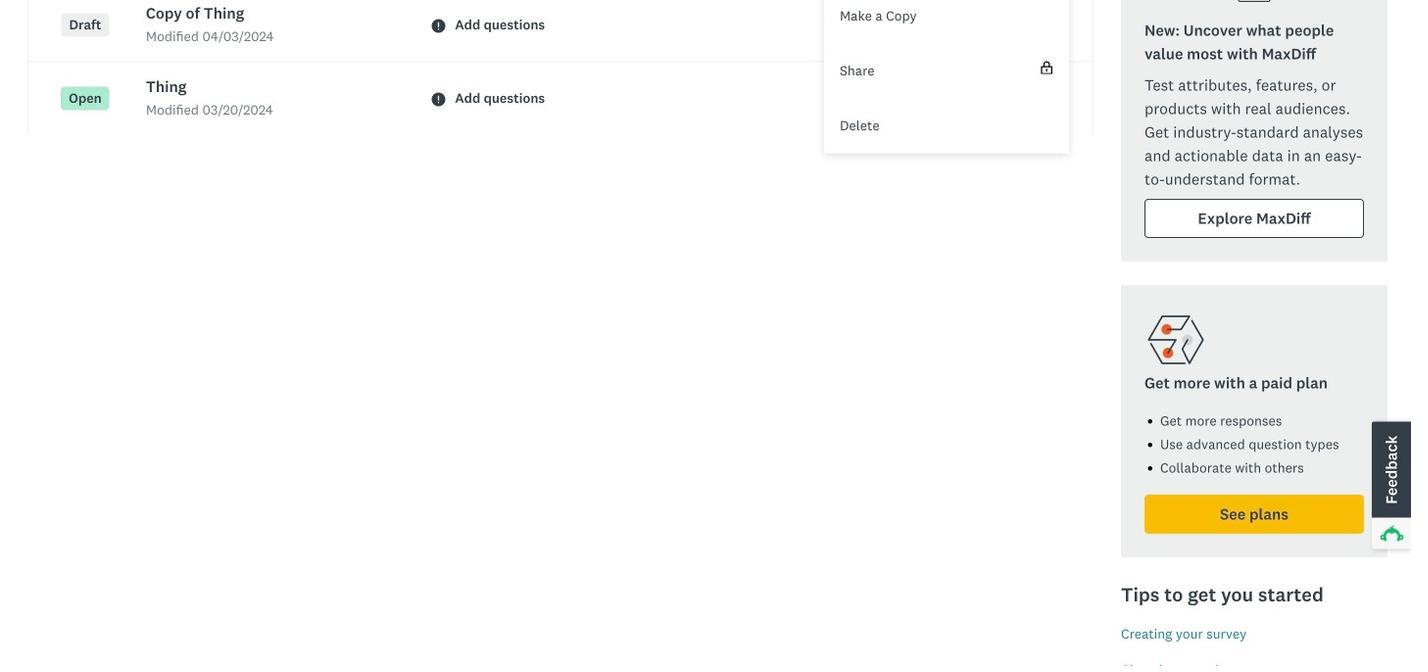 Task type: vqa. For each thing, say whether or not it's contained in the screenshot.
1st Warning 'icon'
yes



Task type: locate. For each thing, give the bounding box(es) containing it.
max diff icon image
[[1231, 0, 1278, 7]]

this is a paid feature image
[[1040, 61, 1054, 74]]

this is a paid feature image
[[1041, 61, 1053, 74]]

warning image
[[432, 19, 445, 33], [432, 93, 445, 106]]

1 vertical spatial warning image
[[432, 93, 445, 106]]

0 vertical spatial warning image
[[432, 19, 445, 33]]

2 warning image from the top
[[432, 93, 445, 106]]



Task type: describe. For each thing, give the bounding box(es) containing it.
response based pricing icon image
[[1145, 309, 1207, 371]]

1 warning image from the top
[[432, 19, 445, 33]]



